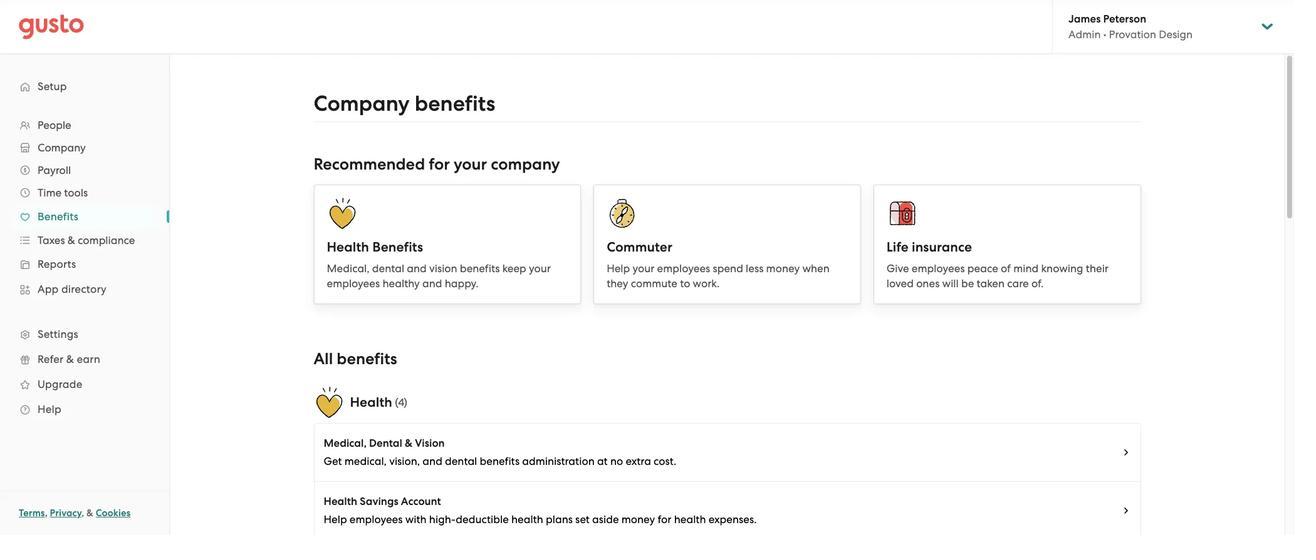 Task type: vqa. For each thing, say whether or not it's contained in the screenshot.
bottom the Company
yes



Task type: locate. For each thing, give the bounding box(es) containing it.
1 horizontal spatial benefits
[[372, 239, 423, 256]]

medical, dental & vision get medical, vision, and dental benefits administration at no extra cost.
[[324, 438, 677, 468]]

employees up 'ones'
[[912, 263, 965, 275]]

payroll button
[[13, 159, 157, 182]]

benefits down the time tools
[[38, 211, 78, 223]]

0 vertical spatial dental
[[372, 263, 404, 275]]

settings
[[38, 328, 78, 341]]

1 horizontal spatial your
[[529, 263, 551, 275]]

company
[[314, 91, 410, 117], [38, 142, 86, 154]]

care
[[1008, 278, 1029, 290]]

at
[[597, 456, 608, 468]]

refer
[[38, 354, 64, 366]]

upgrade
[[38, 379, 82, 391]]

employees inside help your employees spend less money when they commute to work.
[[657, 263, 710, 275]]

health left plans
[[512, 514, 543, 527]]

with
[[405, 514, 427, 527]]

no
[[611, 456, 623, 468]]

taxes
[[38, 234, 65, 247]]

medical, up get
[[324, 438, 367, 451]]

0 vertical spatial company
[[314, 91, 410, 117]]

& up vision,
[[405, 438, 413, 451]]

employees down savings
[[350, 514, 403, 527]]

1 horizontal spatial health
[[674, 514, 706, 527]]

reports link
[[13, 253, 157, 276]]

help your employees spend less money when they commute to work.
[[607, 263, 830, 290]]

0 horizontal spatial list
[[0, 114, 169, 423]]

& inside "medical, dental & vision get medical, vision, and dental benefits administration at no extra cost."
[[405, 438, 413, 451]]

dental
[[369, 438, 402, 451]]

1 vertical spatial for
[[658, 514, 672, 527]]

2 vertical spatial and
[[423, 456, 442, 468]]

medical,
[[327, 263, 370, 275], [324, 438, 367, 451]]

0 vertical spatial health
[[327, 239, 369, 256]]

people
[[38, 119, 71, 132]]

(
[[395, 397, 398, 409]]

help up they
[[607, 263, 630, 275]]

2 horizontal spatial your
[[633, 263, 655, 275]]

app directory
[[38, 283, 107, 296]]

health inside health savings account help employees with high-deductible health plans set aside money for health expenses.
[[324, 496, 357, 509]]

get
[[324, 456, 342, 468]]

of.
[[1032, 278, 1044, 290]]

medical, inside "medical, dental & vision get medical, vision, and dental benefits administration at no extra cost."
[[324, 438, 367, 451]]

& inside refer & earn 'link'
[[66, 354, 74, 366]]

help inside help your employees spend less money when they commute to work.
[[607, 263, 630, 275]]

peterson
[[1104, 13, 1147, 26]]

0 horizontal spatial benefits
[[38, 211, 78, 223]]

2 , from the left
[[82, 508, 84, 520]]

health for health benefits
[[327, 239, 369, 256]]

company inside "company" dropdown button
[[38, 142, 86, 154]]

1 vertical spatial company
[[38, 142, 86, 154]]

1 vertical spatial list
[[314, 424, 1141, 536]]

1 vertical spatial dental
[[445, 456, 477, 468]]

money right less
[[766, 263, 800, 275]]

help inside the gusto navigation element
[[38, 404, 61, 416]]

commuter
[[607, 239, 673, 256]]

benefits up healthy
[[372, 239, 423, 256]]

health left expenses.
[[674, 514, 706, 527]]

health for health savings account help employees with high-deductible health plans set aside money for health expenses.
[[324, 496, 357, 509]]

help down get
[[324, 514, 347, 527]]

help link
[[13, 399, 157, 421]]

health for health ( 4 )
[[350, 395, 392, 411]]

your left company
[[454, 155, 487, 174]]

employees inside medical, dental and vision benefits keep your employees healthy and happy.
[[327, 278, 380, 290]]

, left cookies button in the left of the page
[[82, 508, 84, 520]]

employees down the 'health benefits'
[[327, 278, 380, 290]]

1 horizontal spatial dental
[[445, 456, 477, 468]]

& left earn
[[66, 354, 74, 366]]

dental up healthy
[[372, 263, 404, 275]]

&
[[68, 234, 75, 247], [66, 354, 74, 366], [405, 438, 413, 451], [87, 508, 93, 520]]

0 horizontal spatial for
[[429, 155, 450, 174]]

0 horizontal spatial health
[[512, 514, 543, 527]]

health ( 4 )
[[350, 395, 408, 411]]

0 horizontal spatial money
[[622, 514, 655, 527]]

1 horizontal spatial help
[[324, 514, 347, 527]]

0 vertical spatial help
[[607, 263, 630, 275]]

app
[[38, 283, 59, 296]]

& left cookies button in the left of the page
[[87, 508, 93, 520]]

money
[[766, 263, 800, 275], [622, 514, 655, 527]]

company down people
[[38, 142, 86, 154]]

cost.
[[654, 456, 677, 468]]

give
[[887, 263, 909, 275]]

2 horizontal spatial help
[[607, 263, 630, 275]]

0 vertical spatial money
[[766, 263, 800, 275]]

benefits inside list
[[38, 211, 78, 223]]

0 vertical spatial medical,
[[327, 263, 370, 275]]

design
[[1159, 28, 1193, 41]]

medical, down the 'health benefits'
[[327, 263, 370, 275]]

employees
[[657, 263, 710, 275], [912, 263, 965, 275], [327, 278, 380, 290], [350, 514, 403, 527]]

time tools button
[[13, 182, 157, 204]]

1 horizontal spatial list
[[314, 424, 1141, 536]]

dental right vision,
[[445, 456, 477, 468]]

0 vertical spatial benefits
[[38, 211, 78, 223]]

your up commute
[[633, 263, 655, 275]]

your inside help your employees spend less money when they commute to work.
[[633, 263, 655, 275]]

1 vertical spatial money
[[622, 514, 655, 527]]

1 horizontal spatial company
[[314, 91, 410, 117]]

help for help your employees spend less money when they commute to work.
[[607, 263, 630, 275]]

company up recommended
[[314, 91, 410, 117]]

recommended
[[314, 155, 425, 174]]

help down the upgrade
[[38, 404, 61, 416]]

, left privacy link
[[45, 508, 48, 520]]

refer & earn link
[[13, 349, 157, 371]]

high-
[[429, 514, 456, 527]]

& right taxes
[[68, 234, 75, 247]]

0 horizontal spatial dental
[[372, 263, 404, 275]]

healthy
[[383, 278, 420, 290]]

aside
[[592, 514, 619, 527]]

medical, for dental
[[324, 438, 367, 451]]

refer & earn
[[38, 354, 100, 366]]

payroll
[[38, 164, 71, 177]]

1 vertical spatial help
[[38, 404, 61, 416]]

1 horizontal spatial for
[[658, 514, 672, 527]]

dental inside medical, dental and vision benefits keep your employees healthy and happy.
[[372, 263, 404, 275]]

1 horizontal spatial ,
[[82, 508, 84, 520]]

help
[[607, 263, 630, 275], [38, 404, 61, 416], [324, 514, 347, 527]]

1 horizontal spatial money
[[766, 263, 800, 275]]

and
[[407, 263, 427, 275], [422, 278, 442, 290], [423, 456, 442, 468]]

2 vertical spatial help
[[324, 514, 347, 527]]

employees up to
[[657, 263, 710, 275]]

your right keep
[[529, 263, 551, 275]]

benefits
[[38, 211, 78, 223], [372, 239, 423, 256]]

2 vertical spatial health
[[324, 496, 357, 509]]

0 horizontal spatial company
[[38, 142, 86, 154]]

money right aside
[[622, 514, 655, 527]]

benefits
[[415, 91, 495, 117], [460, 263, 500, 275], [337, 350, 397, 369], [480, 456, 520, 468]]

health
[[512, 514, 543, 527], [674, 514, 706, 527]]

less
[[746, 263, 764, 275]]

expenses.
[[709, 514, 757, 527]]

0 horizontal spatial help
[[38, 404, 61, 416]]

admin
[[1069, 28, 1101, 41]]

opens in current tab image
[[1121, 507, 1131, 517]]

1 vertical spatial medical,
[[324, 438, 367, 451]]

for
[[429, 155, 450, 174], [658, 514, 672, 527]]

happy.
[[445, 278, 479, 290]]

1 , from the left
[[45, 508, 48, 520]]

benefits inside "medical, dental & vision get medical, vision, and dental benefits administration at no extra cost."
[[480, 456, 520, 468]]

upgrade link
[[13, 374, 157, 396]]

health savings account help employees with high-deductible health plans set aside money for health expenses.
[[324, 496, 757, 527]]

your inside medical, dental and vision benefits keep your employees healthy and happy.
[[529, 263, 551, 275]]

ones
[[917, 278, 940, 290]]

employees inside health savings account help employees with high-deductible health plans set aside money for health expenses.
[[350, 514, 403, 527]]

0 horizontal spatial ,
[[45, 508, 48, 520]]

,
[[45, 508, 48, 520], [82, 508, 84, 520]]

settings link
[[13, 323, 157, 346]]

0 vertical spatial list
[[0, 114, 169, 423]]

taxes & compliance button
[[13, 229, 157, 252]]

list
[[0, 114, 169, 423], [314, 424, 1141, 536]]

1 vertical spatial benefits
[[372, 239, 423, 256]]

medical, inside medical, dental and vision benefits keep your employees healthy and happy.
[[327, 263, 370, 275]]

1 vertical spatial health
[[350, 395, 392, 411]]



Task type: describe. For each thing, give the bounding box(es) containing it.
plans
[[546, 514, 573, 527]]

time
[[38, 187, 61, 199]]

for inside health savings account help employees with high-deductible health plans set aside money for health expenses.
[[658, 514, 672, 527]]

dental inside "medical, dental & vision get medical, vision, and dental benefits administration at no extra cost."
[[445, 456, 477, 468]]

james peterson admin • provation design
[[1069, 13, 1193, 41]]

life insurance
[[887, 239, 972, 256]]

they
[[607, 278, 629, 290]]

company for company benefits
[[314, 91, 410, 117]]

mind
[[1014, 263, 1039, 275]]

life
[[887, 239, 909, 256]]

medical, for dental
[[327, 263, 370, 275]]

privacy link
[[50, 508, 82, 520]]

company
[[491, 155, 560, 174]]

directory
[[61, 283, 107, 296]]

vision
[[429, 263, 457, 275]]

company button
[[13, 137, 157, 159]]

cookies button
[[96, 507, 131, 522]]

1 health from the left
[[512, 514, 543, 527]]

all
[[314, 350, 333, 369]]

of
[[1001, 263, 1011, 275]]

knowing
[[1042, 263, 1084, 275]]

4
[[398, 397, 404, 409]]

set
[[576, 514, 590, 527]]

time tools
[[38, 187, 88, 199]]

people button
[[13, 114, 157, 137]]

money inside help your employees spend less money when they commute to work.
[[766, 263, 800, 275]]

benefits link
[[13, 206, 157, 228]]

benefits inside medical, dental and vision benefits keep your employees healthy and happy.
[[460, 263, 500, 275]]

list containing medical, dental & vision
[[314, 424, 1141, 536]]

recommended for your company
[[314, 155, 560, 174]]

taken
[[977, 278, 1005, 290]]

•
[[1104, 28, 1107, 41]]

gusto navigation element
[[0, 54, 169, 443]]

company for company
[[38, 142, 86, 154]]

give employees peace of mind knowing their loved ones will be taken care of.
[[887, 263, 1109, 290]]

insurance
[[912, 239, 972, 256]]

0 vertical spatial for
[[429, 155, 450, 174]]

)
[[404, 397, 408, 409]]

setup
[[38, 80, 67, 93]]

be
[[962, 278, 974, 290]]

medical, dental and vision benefits keep your employees healthy and happy.
[[327, 263, 551, 290]]

help inside health savings account help employees with high-deductible health plans set aside money for health expenses.
[[324, 514, 347, 527]]

cookies
[[96, 508, 131, 520]]

app directory link
[[13, 278, 157, 301]]

setup link
[[13, 75, 157, 98]]

extra
[[626, 456, 651, 468]]

terms , privacy , & cookies
[[19, 508, 131, 520]]

tools
[[64, 187, 88, 199]]

health benefits
[[327, 239, 423, 256]]

peace
[[968, 263, 999, 275]]

to
[[680, 278, 690, 290]]

work.
[[693, 278, 720, 290]]

list containing people
[[0, 114, 169, 423]]

taxes & compliance
[[38, 234, 135, 247]]

provation
[[1109, 28, 1157, 41]]

deductible
[[456, 514, 509, 527]]

savings
[[360, 496, 399, 509]]

all benefits
[[314, 350, 397, 369]]

1 vertical spatial and
[[422, 278, 442, 290]]

reports
[[38, 258, 76, 271]]

administration
[[522, 456, 595, 468]]

0 vertical spatial and
[[407, 263, 427, 275]]

2 health from the left
[[674, 514, 706, 527]]

help for help
[[38, 404, 61, 416]]

company benefits
[[314, 91, 495, 117]]

their
[[1086, 263, 1109, 275]]

james
[[1069, 13, 1101, 26]]

& inside taxes & compliance dropdown button
[[68, 234, 75, 247]]

vision,
[[389, 456, 420, 468]]

account
[[401, 496, 441, 509]]

will
[[943, 278, 959, 290]]

medical,
[[345, 456, 387, 468]]

opens in current tab image
[[1121, 448, 1131, 458]]

terms
[[19, 508, 45, 520]]

keep
[[503, 263, 526, 275]]

employees inside give employees peace of mind knowing their loved ones will be taken care of.
[[912, 263, 965, 275]]

0 horizontal spatial your
[[454, 155, 487, 174]]

home image
[[19, 14, 84, 39]]

and inside "medical, dental & vision get medical, vision, and dental benefits administration at no extra cost."
[[423, 456, 442, 468]]

vision
[[415, 438, 445, 451]]

terms link
[[19, 508, 45, 520]]

commute
[[631, 278, 678, 290]]

money inside health savings account help employees with high-deductible health plans set aside money for health expenses.
[[622, 514, 655, 527]]

privacy
[[50, 508, 82, 520]]

loved
[[887, 278, 914, 290]]

when
[[803, 263, 830, 275]]



